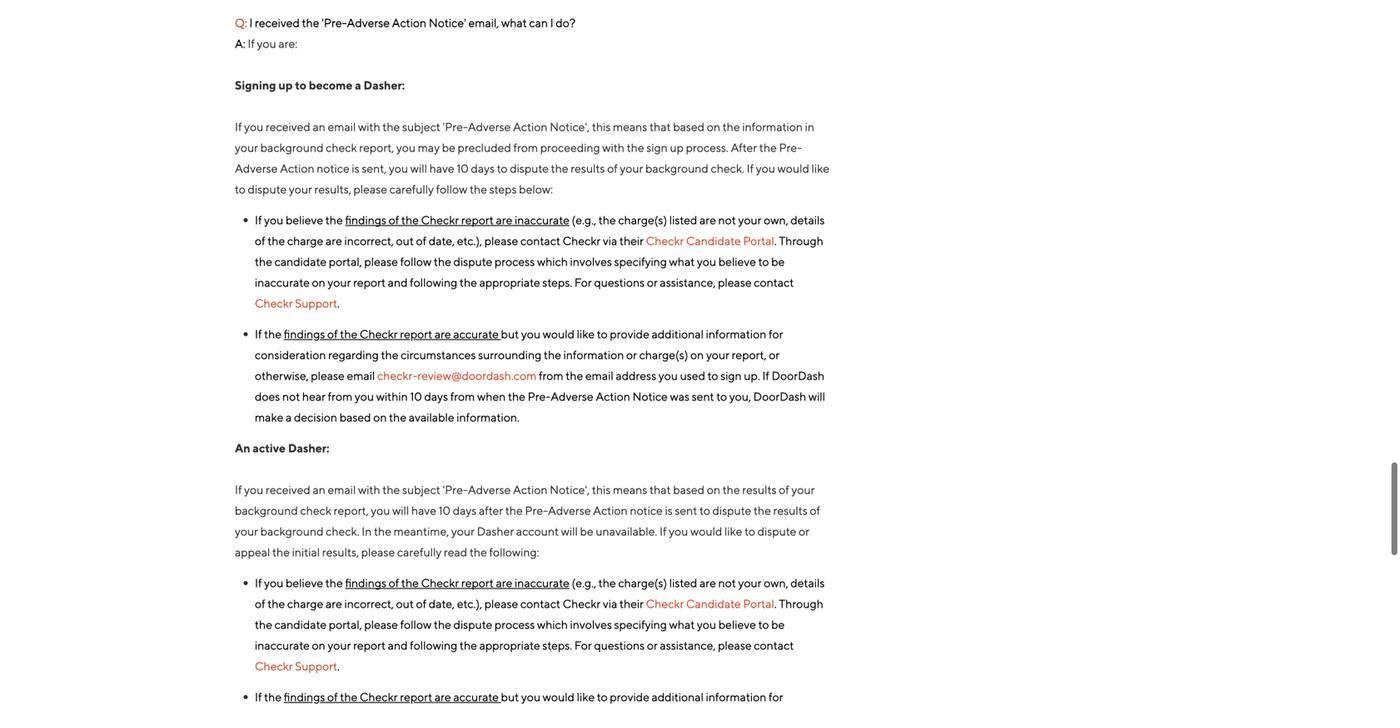 Task type: locate. For each thing, give the bounding box(es) containing it.
1 but from the top
[[501, 327, 519, 341]]

notice', up account
[[550, 483, 590, 497]]

with inside "if you received an email with the subject 'pre-adverse action notice', this means that based on the results of your background check report, you will have 10 days after the pre-adverse action notice is sent to dispute the results of your background check. in the meantime, your dasher account will be unavailable. if you would like to dispute or appeal the initial results, please carefully read the following:"
[[358, 483, 380, 497]]

1 and from the top
[[388, 276, 408, 289]]

1 vertical spatial have
[[411, 504, 437, 518]]

decision
[[294, 411, 337, 424]]

specifying for but you would like to provide additional information for consideration regarding the circumstances surrounding the information or charge(s) on your report, or otherwise, please email
[[614, 255, 667, 268]]

additional for but you would like to provide additional information for
[[652, 690, 704, 704]]

2 steps. from the top
[[543, 639, 572, 653]]

1 portal from the top
[[743, 234, 775, 248]]

received down signing up to become a dasher:
[[266, 120, 311, 134]]

1 vertical spatial if you believe the findings of the checkr report are inaccurate
[[255, 576, 570, 590]]

address
[[616, 369, 657, 383]]

2 vertical spatial pre-
[[525, 504, 548, 518]]

1 vertical spatial accurate
[[453, 690, 499, 704]]

sign left up.
[[721, 369, 742, 383]]

1 means from the top
[[613, 120, 648, 134]]

0 vertical spatial doordash
[[772, 369, 825, 383]]

1 vertical spatial this
[[592, 483, 611, 497]]

1 listed from the top
[[670, 213, 698, 227]]

information
[[742, 120, 803, 134], [706, 327, 767, 341], [564, 348, 624, 362], [706, 690, 767, 704]]

check.
[[711, 161, 745, 175], [326, 525, 360, 538]]

not
[[718, 213, 736, 227], [282, 390, 300, 403], [718, 576, 736, 590]]

candidate
[[686, 234, 741, 248], [686, 597, 741, 611]]

carefully down the may at top left
[[390, 182, 434, 196]]

(e.g., down proceeding
[[572, 213, 596, 227]]

1 own, from the top
[[764, 213, 789, 227]]

if you believe the findings of the checkr report are inaccurate down meantime,
[[255, 576, 570, 590]]

up inside if you received an email with the subject 'pre-adverse action notice', this means that based on the information in your background check report, you may be precluded from proceeding with the sign up process. after the pre- adverse action notice is sent, you will have 10 days to dispute the results of your background check. if you would like to dispute your results, please carefully follow the steps below:
[[670, 141, 684, 154]]

1 vertical spatial based
[[340, 411, 371, 424]]

which down below:
[[537, 255, 568, 268]]

sign left process.
[[647, 141, 668, 154]]

notice up unavailable.
[[630, 504, 663, 518]]

if you believe the findings of the checkr report are inaccurate
[[255, 213, 570, 227], [255, 576, 570, 590]]

1 subject from the top
[[402, 120, 441, 134]]

1 vertical spatial own,
[[764, 576, 789, 590]]

email left address
[[586, 369, 614, 383]]

process down steps
[[495, 255, 535, 268]]

report, up up.
[[732, 348, 767, 362]]

checkr support link for but you would like to provide additional information for
[[255, 660, 337, 673]]

etc.), for but you would like to provide additional information for consideration regarding the circumstances surrounding the information or charge(s) on your report, or otherwise, please email
[[457, 234, 482, 248]]

date, for but you would like to provide additional information for consideration regarding the circumstances surrounding the information or charge(s) on your report, or otherwise, please email
[[429, 234, 455, 248]]

be inside if you received an email with the subject 'pre-adverse action notice', this means that based on the information in your background check report, you may be precluded from proceeding with the sign up process. after the pre- adverse action notice is sent, you will have 10 days to dispute the results of your background check. if you would like to dispute your results, please carefully follow the steps below:
[[442, 141, 456, 154]]

0 vertical spatial (e.g.,
[[572, 213, 596, 227]]

not for but you would like to provide additional information for
[[718, 576, 736, 590]]

steps. for but you would like to provide additional information for consideration regarding the circumstances surrounding the information or charge(s) on your report, or otherwise, please email
[[543, 276, 572, 289]]

1 checkr candidate portal link from the top
[[646, 234, 775, 248]]

their for but you would like to provide additional information for consideration regarding the circumstances surrounding the information or charge(s) on your report, or otherwise, please email
[[620, 234, 644, 248]]

i right 'can'
[[550, 16, 554, 29]]

have
[[429, 161, 455, 175], [411, 504, 437, 518]]

subject up meantime,
[[402, 483, 441, 497]]

2 additional from the top
[[652, 690, 704, 704]]

days
[[471, 161, 495, 175], [424, 390, 448, 403], [453, 504, 477, 518]]

received inside q: i received the 'pre-adverse action notice' email, what can i do? a: if you are:
[[255, 16, 300, 29]]

. through the candidate portal, please follow the dispute process which involves specifying what you believe to be inaccurate on your report and following the appropriate steps. for questions or assistance, please contact checkr support . down below:
[[255, 234, 826, 310]]

1 checkr candidate portal from the top
[[646, 234, 775, 248]]

2 charge from the top
[[287, 597, 323, 611]]

pre- up account
[[525, 504, 548, 518]]

portal, for but you would like to provide additional information for
[[329, 618, 362, 632]]

0 vertical spatial out
[[396, 234, 414, 248]]

1 charge from the top
[[287, 234, 323, 248]]

pre- inside if you received an email with the subject 'pre-adverse action notice', this means that based on the information in your background check report, you may be precluded from proceeding with the sign up process. after the pre- adverse action notice is sent, you will have 10 days to dispute the results of your background check. if you would like to dispute your results, please carefully follow the steps below:
[[779, 141, 802, 154]]

like
[[812, 161, 830, 175], [577, 327, 595, 341], [725, 525, 743, 538], [577, 690, 595, 704]]

for
[[769, 327, 783, 341], [769, 690, 783, 704]]

incorrect, for but you would like to provide additional information for
[[344, 597, 394, 611]]

means inside "if you received an email with the subject 'pre-adverse action notice', this means that based on the results of your background check report, you will have 10 days after the pre-adverse action notice is sent to dispute the results of your background check. in the meantime, your dasher account will be unavailable. if you would like to dispute or appeal the initial results, please carefully read the following:"
[[613, 483, 648, 497]]

have down the may at top left
[[429, 161, 455, 175]]

0 vertical spatial with
[[358, 120, 380, 134]]

1 for from the top
[[769, 327, 783, 341]]

'pre- up "become"
[[322, 16, 347, 29]]

provide
[[610, 327, 650, 341], [610, 690, 650, 704]]

based inside from the email address you used to sign up. if doordash does not hear from you within 10 days from when the pre-adverse action notice was sent to you, doordash will make a decision based on the available information.
[[340, 411, 371, 424]]

checkr candidate portal
[[646, 234, 775, 248], [646, 597, 775, 611]]

after
[[479, 504, 503, 518]]

1 horizontal spatial sign
[[721, 369, 742, 383]]

0 vertical spatial results,
[[315, 182, 351, 196]]

based
[[673, 120, 705, 134], [340, 411, 371, 424], [673, 483, 705, 497]]

email down "regarding"
[[347, 369, 375, 383]]

0 vertical spatial . through the candidate portal, please follow the dispute process which involves specifying what you believe to be inaccurate on your report and following the appropriate steps. for questions or assistance, please contact checkr support .
[[255, 234, 826, 310]]

1 if you believe the findings of the checkr report are inaccurate from the top
[[255, 213, 570, 227]]

what
[[501, 16, 527, 29], [669, 255, 695, 268], [669, 618, 695, 632]]

0 vertical spatial questions
[[594, 276, 645, 289]]

1 out from the top
[[396, 234, 414, 248]]

1 vertical spatial portal,
[[329, 618, 362, 632]]

steps. up but you would like to provide additional information for consideration regarding the circumstances surrounding the information or charge(s) on your report, or otherwise, please email
[[543, 276, 572, 289]]

2 notice', from the top
[[550, 483, 590, 497]]

1 incorrect, from the top
[[344, 234, 394, 248]]

an inside if you received an email with the subject 'pre-adverse action notice', this means that based on the information in your background check report, you may be precluded from proceeding with the sign up process. after the pre- adverse action notice is sent, you will have 10 days to dispute the results of your background check. if you would like to dispute your results, please carefully follow the steps below:
[[313, 120, 326, 134]]

for
[[575, 276, 592, 289], [575, 639, 592, 653]]

checkr candidate portal link for but you would like to provide additional information for
[[646, 597, 775, 611]]

(e.g., the charge(s) listed are not your own, details of the charge are incorrect, out of date, etc.), please contact checkr via their for but you would like to provide additional information for consideration regarding the circumstances surrounding the information or charge(s) on your report, or otherwise, please email
[[255, 213, 827, 248]]

10 right within
[[410, 390, 422, 403]]

2 for from the top
[[769, 690, 783, 704]]

from right precluded
[[514, 141, 538, 154]]

2 which from the top
[[537, 618, 568, 632]]

'pre- inside q: i received the 'pre-adverse action notice' email, what can i do? a: if you are:
[[322, 16, 347, 29]]

2 horizontal spatial 10
[[457, 161, 469, 175]]

support
[[295, 296, 337, 310], [295, 660, 337, 673]]

support for but you would like to provide additional information for consideration regarding the circumstances surrounding the information or charge(s) on your report, or otherwise, please email
[[295, 296, 337, 310]]

received for if you received an email with the subject 'pre-adverse action notice', this means that based on the information in your background check report, you may be precluded from proceeding with the sign up process. after the pre- adverse action notice is sent, you will have 10 days to dispute the results of your background check. if you would like to dispute your results, please carefully follow the steps below:
[[266, 120, 311, 134]]

if
[[248, 36, 255, 50], [235, 120, 242, 134], [747, 161, 754, 175], [255, 213, 262, 227], [255, 327, 262, 341], [763, 369, 770, 383], [235, 483, 242, 497], [660, 525, 667, 538], [255, 576, 262, 590], [255, 690, 262, 704]]

etc.),
[[457, 234, 482, 248], [457, 597, 482, 611]]

check inside "if you received an email with the subject 'pre-adverse action notice', this means that based on the results of your background check report, you will have 10 days after the pre-adverse action notice is sent to dispute the results of your background check. in the meantime, your dasher account will be unavailable. if you would like to dispute or appeal the initial results, please carefully read the following:"
[[300, 504, 332, 518]]

1 assistance, from the top
[[660, 276, 716, 289]]

dasher: right "become"
[[364, 78, 405, 92]]

1 for from the top
[[575, 276, 592, 289]]

background down signing up to become a dasher:
[[260, 141, 324, 154]]

2 following from the top
[[410, 639, 458, 653]]

that inside "if you received an email with the subject 'pre-adverse action notice', this means that based on the results of your background check report, you will have 10 days after the pre-adverse action notice is sent to dispute the results of your background check. in the meantime, your dasher account will be unavailable. if you would like to dispute or appeal the initial results, please carefully read the following:"
[[650, 483, 671, 497]]

1 vertical spatial details
[[791, 576, 825, 590]]

days down precluded
[[471, 161, 495, 175]]

doordash down up.
[[754, 390, 807, 403]]

of
[[607, 161, 618, 175], [389, 213, 399, 227], [255, 234, 265, 248], [416, 234, 427, 248], [327, 327, 338, 341], [779, 483, 790, 497], [810, 504, 821, 518], [389, 576, 399, 590], [255, 597, 265, 611], [416, 597, 427, 611], [327, 690, 338, 704]]

1 vertical spatial etc.),
[[457, 597, 482, 611]]

.
[[775, 234, 777, 248], [337, 296, 340, 310], [775, 597, 777, 611], [337, 660, 340, 673]]

notice', inside "if you received an email with the subject 'pre-adverse action notice', this means that based on the results of your background check report, you will have 10 days after the pre-adverse action notice is sent to dispute the results of your background check. in the meantime, your dasher account will be unavailable. if you would like to dispute or appeal the initial results, please carefully read the following:"
[[550, 483, 590, 497]]

'pre-
[[322, 16, 347, 29], [443, 120, 468, 134], [443, 483, 468, 497]]

0 vertical spatial provide
[[610, 327, 650, 341]]

0 vertical spatial have
[[429, 161, 455, 175]]

received inside if you received an email with the subject 'pre-adverse action notice', this means that based on the information in your background check report, you may be precluded from proceeding with the sign up process. after the pre- adverse action notice is sent, you will have 10 days to dispute the results of your background check. if you would like to dispute your results, please carefully follow the steps below:
[[266, 120, 311, 134]]

0 vertical spatial portal,
[[329, 255, 362, 268]]

1 vertical spatial support
[[295, 660, 337, 673]]

1 steps. from the top
[[543, 276, 572, 289]]

0 vertical spatial sent
[[692, 390, 714, 403]]

and for but you would like to provide additional information for
[[388, 639, 408, 653]]

1 additional from the top
[[652, 327, 704, 341]]

based inside if you received an email with the subject 'pre-adverse action notice', this means that based on the information in your background check report, you may be precluded from proceeding with the sign up process. after the pre- adverse action notice is sent, you will have 10 days to dispute the results of your background check. if you would like to dispute your results, please carefully follow the steps below:
[[673, 120, 705, 134]]

received down an active dasher:
[[266, 483, 311, 497]]

sent inside "if you received an email with the subject 'pre-adverse action notice', this means that based on the results of your background check report, you will have 10 days after the pre-adverse action notice is sent to dispute the results of your background check. in the meantime, your dasher account will be unavailable. if you would like to dispute or appeal the initial results, please carefully read the following:"
[[675, 504, 698, 518]]

'pre- inside "if you received an email with the subject 'pre-adverse action notice', this means that based on the results of your background check report, you will have 10 days after the pre-adverse action notice is sent to dispute the results of your background check. in the meantime, your dasher account will be unavailable. if you would like to dispute or appeal the initial results, please carefully read the following:"
[[443, 483, 468, 497]]

which for but you would like to provide additional information for consideration regarding the circumstances surrounding the information or charge(s) on your report, or otherwise, please email
[[537, 255, 568, 268]]

2 vertical spatial based
[[673, 483, 705, 497]]

0 vertical spatial and
[[388, 276, 408, 289]]

2 their from the top
[[620, 597, 644, 611]]

email down "become"
[[328, 120, 356, 134]]

1 specifying from the top
[[614, 255, 667, 268]]

a
[[355, 78, 361, 92], [286, 411, 292, 424]]

1 vertical spatial if the findings of the checkr report are accurate
[[255, 690, 501, 704]]

regarding
[[328, 348, 379, 362]]

2 checkr candidate portal link from the top
[[646, 597, 775, 611]]

adverse
[[347, 16, 390, 29], [468, 120, 511, 134], [235, 161, 278, 175], [551, 390, 594, 403], [468, 483, 511, 497], [548, 504, 591, 518]]

provide inside but you would like to provide additional information for
[[610, 690, 650, 704]]

or inside "if you received an email with the subject 'pre-adverse action notice', this means that based on the results of your background check report, you will have 10 days after the pre-adverse action notice is sent to dispute the results of your background check. in the meantime, your dasher account will be unavailable. if you would like to dispute or appeal the initial results, please carefully read the following:"
[[799, 525, 810, 538]]

dasher: down decision
[[288, 441, 329, 455]]

report,
[[359, 141, 394, 154], [732, 348, 767, 362], [334, 504, 369, 518]]

2 appropriate from the top
[[479, 639, 540, 653]]

2 process from the top
[[495, 618, 535, 632]]

1 involves from the top
[[570, 255, 612, 268]]

dasher
[[477, 525, 514, 538]]

0 vertical spatial received
[[255, 16, 300, 29]]

2 details from the top
[[791, 576, 825, 590]]

1 vertical spatial incorrect,
[[344, 597, 394, 611]]

0 vertical spatial sign
[[647, 141, 668, 154]]

0 vertical spatial 'pre-
[[322, 16, 347, 29]]

1 vertical spatial charge
[[287, 597, 323, 611]]

please
[[354, 182, 387, 196], [485, 234, 518, 248], [364, 255, 398, 268], [718, 276, 752, 289], [311, 369, 345, 383], [361, 545, 395, 559], [485, 597, 518, 611], [364, 618, 398, 632], [718, 639, 752, 653]]

report, up in at bottom
[[334, 504, 369, 518]]

10 down precluded
[[457, 161, 469, 175]]

a:
[[235, 36, 246, 50]]

additional inside but you would like to provide additional information for consideration regarding the circumstances surrounding the information or charge(s) on your report, or otherwise, please email
[[652, 327, 704, 341]]

to inside but you would like to provide additional information for consideration regarding the circumstances surrounding the information or charge(s) on your report, or otherwise, please email
[[597, 327, 608, 341]]

provide inside but you would like to provide additional information for consideration regarding the circumstances surrounding the information or charge(s) on your report, or otherwise, please email
[[610, 327, 650, 341]]

appropriate up but you would like to provide additional information for
[[479, 639, 540, 653]]

1 which from the top
[[537, 255, 568, 268]]

candidate for but you would like to provide additional information for
[[686, 597, 741, 611]]

0 vertical spatial pre-
[[779, 141, 802, 154]]

2 candidate from the top
[[275, 618, 327, 632]]

date, for but you would like to provide additional information for
[[429, 597, 455, 611]]

1 vertical spatial means
[[613, 483, 648, 497]]

received inside "if you received an email with the subject 'pre-adverse action notice', this means that based on the results of your background check report, you will have 10 days after the pre-adverse action notice is sent to dispute the results of your background check. in the meantime, your dasher account will be unavailable. if you would like to dispute or appeal the initial results, please carefully read the following:"
[[266, 483, 311, 497]]

2 via from the top
[[603, 597, 617, 611]]

the
[[302, 16, 319, 29], [383, 120, 400, 134], [723, 120, 740, 134], [627, 141, 644, 154], [760, 141, 777, 154], [551, 161, 569, 175], [470, 182, 487, 196], [326, 213, 343, 227], [401, 213, 419, 227], [599, 213, 616, 227], [268, 234, 285, 248], [255, 255, 272, 268], [434, 255, 451, 268], [460, 276, 477, 289], [264, 327, 282, 341], [340, 327, 358, 341], [381, 348, 399, 362], [544, 348, 561, 362], [566, 369, 583, 383], [508, 390, 526, 403], [389, 411, 407, 424], [383, 483, 400, 497], [723, 483, 740, 497], [505, 504, 523, 518], [754, 504, 771, 518], [374, 525, 392, 538], [272, 545, 290, 559], [470, 545, 487, 559], [326, 576, 343, 590], [401, 576, 419, 590], [599, 576, 616, 590], [268, 597, 285, 611], [255, 618, 272, 632], [434, 618, 451, 632], [460, 639, 477, 653], [264, 690, 282, 704], [340, 690, 358, 704]]

background
[[260, 141, 324, 154], [646, 161, 709, 175], [235, 504, 298, 518], [260, 525, 324, 538]]

2 if the findings of the checkr report are accurate from the top
[[255, 690, 501, 704]]

received up are:
[[255, 16, 300, 29]]

action down address
[[596, 390, 630, 403]]

that for notice
[[650, 483, 671, 497]]

2 support from the top
[[295, 660, 337, 673]]

email down an active dasher:
[[328, 483, 356, 497]]

within
[[376, 390, 408, 403]]

details for but you would like to provide additional information for consideration regarding the circumstances surrounding the information or charge(s) on your report, or otherwise, please email
[[791, 213, 825, 227]]

follow inside if you received an email with the subject 'pre-adverse action notice', this means that based on the information in your background check report, you may be precluded from proceeding with the sign up process. after the pre- adverse action notice is sent, you will have 10 days to dispute the results of your background check. if you would like to dispute your results, please carefully follow the steps below:
[[436, 182, 468, 196]]

1 questions from the top
[[594, 276, 645, 289]]

to
[[295, 78, 307, 92], [497, 161, 508, 175], [235, 182, 246, 196], [759, 255, 769, 268], [597, 327, 608, 341], [708, 369, 718, 383], [717, 390, 727, 403], [700, 504, 710, 518], [745, 525, 756, 538], [759, 618, 769, 632], [597, 690, 608, 704]]

2 checkr support link from the top
[[255, 660, 337, 673]]

notice
[[317, 161, 350, 175], [630, 504, 663, 518]]

'pre- for may
[[443, 120, 468, 134]]

for inside but you would like to provide additional information for consideration regarding the circumstances surrounding the information or charge(s) on your report, or otherwise, please email
[[769, 327, 783, 341]]

and
[[388, 276, 408, 289], [388, 639, 408, 653]]

10
[[457, 161, 469, 175], [410, 390, 422, 403], [439, 504, 451, 518]]

their for but you would like to provide additional information for
[[620, 597, 644, 611]]

this up unavailable.
[[592, 483, 611, 497]]

2 i from the left
[[550, 16, 554, 29]]

pre- inside "if you received an email with the subject 'pre-adverse action notice', this means that based on the results of your background check report, you will have 10 days after the pre-adverse action notice is sent to dispute the results of your background check. in the meantime, your dasher account will be unavailable. if you would like to dispute or appeal the initial results, please carefully read the following:"
[[525, 504, 548, 518]]

means for up
[[613, 120, 648, 134]]

days inside from the email address you used to sign up. if doordash does not hear from you within 10 days from when the pre-adverse action notice was sent to you, doordash will make a decision based on the available information.
[[424, 390, 448, 403]]

1 checkr support link from the top
[[255, 296, 337, 310]]

10 up meantime,
[[439, 504, 451, 518]]

2 provide from the top
[[610, 690, 650, 704]]

additional inside but you would like to provide additional information for
[[652, 690, 704, 704]]

results,
[[315, 182, 351, 196], [322, 545, 359, 559]]

0 vertical spatial notice',
[[550, 120, 590, 134]]

2 vertical spatial 'pre-
[[443, 483, 468, 497]]

charge(s)
[[618, 213, 667, 227], [639, 348, 688, 362], [618, 576, 667, 590]]

0 vertical spatial report,
[[359, 141, 394, 154]]

background down process.
[[646, 161, 709, 175]]

1 following from the top
[[410, 276, 458, 289]]

1 process from the top
[[495, 255, 535, 268]]

1 vertical spatial appropriate
[[479, 639, 540, 653]]

2 etc.), from the top
[[457, 597, 482, 611]]

like inside but you would like to provide additional information for
[[577, 690, 595, 704]]

2 checkr candidate portal from the top
[[646, 597, 775, 611]]

1 vertical spatial subject
[[402, 483, 441, 497]]

charge(s) inside but you would like to provide additional information for consideration regarding the circumstances surrounding the information or charge(s) on your report, or otherwise, please email
[[639, 348, 688, 362]]

process
[[495, 255, 535, 268], [495, 618, 535, 632]]

1 this from the top
[[592, 120, 611, 134]]

additional
[[652, 327, 704, 341], [652, 690, 704, 704]]

checkr
[[421, 213, 459, 227], [563, 234, 601, 248], [646, 234, 684, 248], [255, 296, 293, 310], [360, 327, 398, 341], [421, 576, 459, 590], [563, 597, 601, 611], [646, 597, 684, 611], [255, 660, 293, 673], [360, 690, 398, 704]]

steps. up but you would like to provide additional information for
[[543, 639, 572, 653]]

1 vertical spatial what
[[669, 255, 695, 268]]

2 vertical spatial follow
[[400, 618, 432, 632]]

date,
[[429, 234, 455, 248], [429, 597, 455, 611]]

which up but you would like to provide additional information for
[[537, 618, 568, 632]]

(e.g., the charge(s) listed are not your own, details of the charge are incorrect, out of date, etc.), please contact checkr via their
[[255, 213, 827, 248], [255, 576, 827, 611]]

1 vertical spatial checkr candidate portal
[[646, 597, 775, 611]]

an down an active dasher:
[[313, 483, 326, 497]]

will right the you,
[[809, 390, 826, 403]]

(e.g., the charge(s) listed are not your own, details of the charge are incorrect, out of date, etc.), please contact checkr via their down following:
[[255, 576, 827, 611]]

1 vertical spatial for
[[575, 639, 592, 653]]

assistance, for but you would like to provide additional information for consideration regarding the circumstances surrounding the information or charge(s) on your report, or otherwise, please email
[[660, 276, 716, 289]]

'pre- up meantime,
[[443, 483, 468, 497]]

notice inside "if you received an email with the subject 'pre-adverse action notice', this means that based on the results of your background check report, you will have 10 days after the pre-adverse action notice is sent to dispute the results of your background check. in the meantime, your dasher account will be unavailable. if you would like to dispute or appeal the initial results, please carefully read the following:"
[[630, 504, 663, 518]]

0 vertical spatial carefully
[[390, 182, 434, 196]]

subject inside "if you received an email with the subject 'pre-adverse action notice', this means that based on the results of your background check report, you will have 10 days after the pre-adverse action notice is sent to dispute the results of your background check. in the meantime, your dasher account will be unavailable. if you would like to dispute or appeal the initial results, please carefully read the following:"
[[402, 483, 441, 497]]

support for but you would like to provide additional information for
[[295, 660, 337, 673]]

0 horizontal spatial a
[[286, 411, 292, 424]]

1 support from the top
[[295, 296, 337, 310]]

listed for but you would like to provide additional information for
[[670, 576, 698, 590]]

through for but you would like to provide additional information for consideration regarding the circumstances surrounding the information or charge(s) on your report, or otherwise, please email
[[779, 234, 824, 248]]

2 assistance, from the top
[[660, 639, 716, 653]]

i right q:
[[249, 16, 253, 29]]

1 vertical spatial which
[[537, 618, 568, 632]]

report, inside "if you received an email with the subject 'pre-adverse action notice', this means that based on the results of your background check report, you will have 10 days after the pre-adverse action notice is sent to dispute the results of your background check. in the meantime, your dasher account will be unavailable. if you would like to dispute or appeal the initial results, please carefully read the following:"
[[334, 504, 369, 518]]

appropriate for but you would like to provide additional information for
[[479, 639, 540, 653]]

questions for but you would like to provide additional information for
[[594, 639, 645, 653]]

if you believe the findings of the checkr report are inaccurate down sent, at the left top of page
[[255, 213, 570, 227]]

1 portal, from the top
[[329, 255, 362, 268]]

checkr support link
[[255, 296, 337, 310], [255, 660, 337, 673]]

you inside but you would like to provide additional information for
[[521, 690, 541, 704]]

1 vertical spatial results,
[[322, 545, 359, 559]]

this up proceeding
[[592, 120, 611, 134]]

means for action
[[613, 483, 648, 497]]

1 candidate from the top
[[686, 234, 741, 248]]

1 . through the candidate portal, please follow the dispute process which involves specifying what you believe to be inaccurate on your report and following the appropriate steps. for questions or assistance, please contact checkr support . from the top
[[255, 234, 826, 310]]

listed for but you would like to provide additional information for consideration regarding the circumstances surrounding the information or charge(s) on your report, or otherwise, please email
[[670, 213, 698, 227]]

0 vertical spatial additional
[[652, 327, 704, 341]]

based inside "if you received an email with the subject 'pre-adverse action notice', this means that based on the results of your background check report, you will have 10 days after the pre-adverse action notice is sent to dispute the results of your background check. in the meantime, your dasher account will be unavailable. if you would like to dispute or appeal the initial results, please carefully read the following:"
[[673, 483, 705, 497]]

would
[[778, 161, 810, 175], [543, 327, 575, 341], [691, 525, 722, 538], [543, 690, 575, 704]]

up right signing
[[279, 78, 293, 92]]

. through the candidate portal, please follow the dispute process which involves specifying what you believe to be inaccurate on your report and following the appropriate steps. for questions or assistance, please contact checkr support .
[[255, 234, 826, 310], [255, 597, 826, 673]]

dasher:
[[364, 78, 405, 92], [288, 441, 329, 455]]

doordash right up.
[[772, 369, 825, 383]]

(e.g., for but you would like to provide additional information for consideration regarding the circumstances surrounding the information or charge(s) on your report, or otherwise, please email
[[572, 213, 596, 227]]

0 vertical spatial date,
[[429, 234, 455, 248]]

1 vertical spatial via
[[603, 597, 617, 611]]

'pre- for will
[[443, 483, 468, 497]]

notice', inside if you received an email with the subject 'pre-adverse action notice', this means that based on the information in your background check report, you may be precluded from proceeding with the sign up process. after the pre- adverse action notice is sent, you will have 10 days to dispute the results of your background check. if you would like to dispute your results, please carefully follow the steps below:
[[550, 120, 590, 134]]

0 vertical spatial assistance,
[[660, 276, 716, 289]]

2 subject from the top
[[402, 483, 441, 497]]

is
[[352, 161, 360, 175], [665, 504, 673, 518]]

0 vertical spatial which
[[537, 255, 568, 268]]

2 date, from the top
[[429, 597, 455, 611]]

from down surrounding
[[539, 369, 564, 383]]

contact
[[521, 234, 561, 248], [754, 276, 794, 289], [521, 597, 561, 611], [754, 639, 794, 653]]

have inside if you received an email with the subject 'pre-adverse action notice', this means that based on the information in your background check report, you may be precluded from proceeding with the sign up process. after the pre- adverse action notice is sent, you will have 10 days to dispute the results of your background check. if you would like to dispute your results, please carefully follow the steps below:
[[429, 161, 455, 175]]

via for but you would like to provide additional information for
[[603, 597, 617, 611]]

2 . through the candidate portal, please follow the dispute process which involves specifying what you believe to be inaccurate on your report and following the appropriate steps. for questions or assistance, please contact checkr support . from the top
[[255, 597, 826, 673]]

2 this from the top
[[592, 483, 611, 497]]

for for but you would like to provide additional information for
[[769, 690, 783, 704]]

2 portal, from the top
[[329, 618, 362, 632]]

would inside if you received an email with the subject 'pre-adverse action notice', this means that based on the information in your background check report, you may be precluded from proceeding with the sign up process. after the pre- adverse action notice is sent, you will have 10 days to dispute the results of your background check. if you would like to dispute your results, please carefully follow the steps below:
[[778, 161, 810, 175]]

2 questions from the top
[[594, 639, 645, 653]]

0 vertical spatial checkr support link
[[255, 296, 337, 310]]

this inside if you received an email with the subject 'pre-adverse action notice', this means that based on the information in your background check report, you may be precluded from proceeding with the sign up process. after the pre- adverse action notice is sent, you will have 10 days to dispute the results of your background check. if you would like to dispute your results, please carefully follow the steps below:
[[592, 120, 611, 134]]

via
[[603, 234, 617, 248], [603, 597, 617, 611]]

0 vertical spatial candidate
[[686, 234, 741, 248]]

1 vertical spatial that
[[650, 483, 671, 497]]

10 inside "if you received an email with the subject 'pre-adverse action notice', this means that based on the results of your background check report, you will have 10 days after the pre-adverse action notice is sent to dispute the results of your background check. in the meantime, your dasher account will be unavailable. if you would like to dispute or appeal the initial results, please carefully read the following:"
[[439, 504, 451, 518]]

steps.
[[543, 276, 572, 289], [543, 639, 572, 653]]

meantime,
[[394, 525, 449, 538]]

1 vertical spatial specifying
[[614, 618, 667, 632]]

assistance, for but you would like to provide additional information for
[[660, 639, 716, 653]]

check. down "after"
[[711, 161, 745, 175]]

report, inside if you received an email with the subject 'pre-adverse action notice', this means that based on the information in your background check report, you may be precluded from proceeding with the sign up process. after the pre- adverse action notice is sent, you will have 10 days to dispute the results of your background check. if you would like to dispute your results, please carefully follow the steps below:
[[359, 141, 394, 154]]

checkr candidate portal link for but you would like to provide additional information for consideration regarding the circumstances surrounding the information or charge(s) on your report, or otherwise, please email
[[646, 234, 775, 248]]

0 vertical spatial is
[[352, 161, 360, 175]]

with up in at bottom
[[358, 483, 380, 497]]

with up sent, at the left top of page
[[358, 120, 380, 134]]

1 that from the top
[[650, 120, 671, 134]]

what for but you would like to provide additional information for consideration regarding the circumstances surrounding the information or charge(s) on your report, or otherwise, please email
[[669, 255, 695, 268]]

0 vertical spatial this
[[592, 120, 611, 134]]

process down following:
[[495, 618, 535, 632]]

a right "become"
[[355, 78, 361, 92]]

will down the may at top left
[[410, 161, 427, 175]]

up
[[279, 78, 293, 92], [670, 141, 684, 154]]

0 vertical spatial not
[[718, 213, 736, 227]]

up left process.
[[670, 141, 684, 154]]

if inside from the email address you used to sign up. if doordash does not hear from you within 10 days from when the pre-adverse action notice was sent to you, doordash will make a decision based on the available information.
[[763, 369, 770, 383]]

1 provide from the top
[[610, 327, 650, 341]]

1 notice', from the top
[[550, 120, 590, 134]]

check for initial
[[300, 504, 332, 518]]

0 vertical spatial check.
[[711, 161, 745, 175]]

1 vertical spatial and
[[388, 639, 408, 653]]

2 out from the top
[[396, 597, 414, 611]]

2 accurate from the top
[[453, 690, 499, 704]]

1 etc.), from the top
[[457, 234, 482, 248]]

0 horizontal spatial sign
[[647, 141, 668, 154]]

2 if you believe the findings of the checkr report are inaccurate from the top
[[255, 576, 570, 590]]

1 via from the top
[[603, 234, 617, 248]]

1 (e.g., the charge(s) listed are not your own, details of the charge are incorrect, out of date, etc.), please contact checkr via their from the top
[[255, 213, 827, 248]]

involves for but you would like to provide additional information for
[[570, 618, 612, 632]]

that inside if you received an email with the subject 'pre-adverse action notice', this means that based on the information in your background check report, you may be precluded from proceeding with the sign up process. after the pre- adverse action notice is sent, you will have 10 days to dispute the results of your background check. if you would like to dispute your results, please carefully follow the steps below:
[[650, 120, 671, 134]]

subject inside if you received an email with the subject 'pre-adverse action notice', this means that based on the information in your background check report, you may be precluded from proceeding with the sign up process. after the pre- adverse action notice is sent, you will have 10 days to dispute the results of your background check. if you would like to dispute your results, please carefully follow the steps below:
[[402, 120, 441, 134]]

action up proceeding
[[513, 120, 548, 134]]

1 vertical spatial for
[[769, 690, 783, 704]]

doordash
[[772, 369, 825, 383], [754, 390, 807, 403]]

1 horizontal spatial is
[[665, 504, 673, 518]]

adverse inside q: i received the 'pre-adverse action notice' email, what can i do? a: if you are:
[[347, 16, 390, 29]]

portal for but you would like to provide additional information for consideration regarding the circumstances surrounding the information or charge(s) on your report, or otherwise, please email
[[743, 234, 775, 248]]

information inside if you received an email with the subject 'pre-adverse action notice', this means that based on the information in your background check report, you may be precluded from proceeding with the sign up process. after the pre- adverse action notice is sent, you will have 10 days to dispute the results of your background check. if you would like to dispute your results, please carefully follow the steps below:
[[742, 120, 803, 134]]

if you believe the findings of the checkr report are inaccurate for but you would like to provide additional information for
[[255, 576, 570, 590]]

results, inside if you received an email with the subject 'pre-adverse action notice', this means that based on the information in your background check report, you may be precluded from proceeding with the sign up process. after the pre- adverse action notice is sent, you will have 10 days to dispute the results of your background check. if you would like to dispute your results, please carefully follow the steps below:
[[315, 182, 351, 196]]

2 listed from the top
[[670, 576, 698, 590]]

2 (e.g., the charge(s) listed are not your own, details of the charge are incorrect, out of date, etc.), please contact checkr via their from the top
[[255, 576, 827, 611]]

1 vertical spatial assistance,
[[660, 639, 716, 653]]

2 and from the top
[[388, 639, 408, 653]]

0 vertical spatial candidate
[[275, 255, 327, 268]]

days up available
[[424, 390, 448, 403]]

1 horizontal spatial up
[[670, 141, 684, 154]]

listed
[[670, 213, 698, 227], [670, 576, 698, 590]]

check down "become"
[[326, 141, 357, 154]]

1 vertical spatial not
[[282, 390, 300, 403]]

an
[[313, 120, 326, 134], [313, 483, 326, 497]]

0 vertical spatial based
[[673, 120, 705, 134]]

checkr candidate portal link
[[646, 234, 775, 248], [646, 597, 775, 611]]

0 vertical spatial dasher:
[[364, 78, 405, 92]]

0 vertical spatial own,
[[764, 213, 789, 227]]

like inside if you received an email with the subject 'pre-adverse action notice', this means that based on the information in your background check report, you may be precluded from proceeding with the sign up process. after the pre- adverse action notice is sent, you will have 10 days to dispute the results of your background check. if you would like to dispute your results, please carefully follow the steps below:
[[812, 161, 830, 175]]

notice left sent, at the left top of page
[[317, 161, 350, 175]]

based for after
[[673, 483, 705, 497]]

1 vertical spatial additional
[[652, 690, 704, 704]]

1 vertical spatial (e.g., the charge(s) listed are not your own, details of the charge are incorrect, out of date, etc.), please contact checkr via their
[[255, 576, 827, 611]]

follow
[[436, 182, 468, 196], [400, 255, 432, 268], [400, 618, 432, 632]]

from inside if you received an email with the subject 'pre-adverse action notice', this means that based on the information in your background check report, you may be precluded from proceeding with the sign up process. after the pre- adverse action notice is sent, you will have 10 days to dispute the results of your background check. if you would like to dispute your results, please carefully follow the steps below:
[[514, 141, 538, 154]]

check up initial
[[300, 504, 332, 518]]

1 their from the top
[[620, 234, 644, 248]]

2 through from the top
[[779, 597, 824, 611]]

1 vertical spatial steps.
[[543, 639, 572, 653]]

1 vertical spatial charge(s)
[[639, 348, 688, 362]]

1 date, from the top
[[429, 234, 455, 248]]

0 vertical spatial (e.g., the charge(s) listed are not your own, details of the charge are incorrect, out of date, etc.), please contact checkr via their
[[255, 213, 827, 248]]

an active dasher:
[[235, 441, 329, 455]]

action left 'notice''
[[392, 16, 427, 29]]

0 vertical spatial subject
[[402, 120, 441, 134]]

2 vertical spatial received
[[266, 483, 311, 497]]

. through the candidate portal, please follow the dispute process which involves specifying what you believe to be inaccurate on your report and following the appropriate steps. for questions or assistance, please contact checkr support . up but you would like to provide additional information for
[[255, 597, 826, 673]]

1 vertical spatial days
[[424, 390, 448, 403]]

please inside "if you received an email with the subject 'pre-adverse action notice', this means that based on the results of your background check report, you will have 10 days after the pre-adverse action notice is sent to dispute the results of your background check. in the meantime, your dasher account will be unavailable. if you would like to dispute or appeal the initial results, please carefully read the following:"
[[361, 545, 395, 559]]

available
[[409, 411, 455, 424]]

report, up sent, at the left top of page
[[359, 141, 394, 154]]

'pre- inside if you received an email with the subject 'pre-adverse action notice', this means that based on the information in your background check report, you may be precluded from proceeding with the sign up process. after the pre- adverse action notice is sent, you will have 10 days to dispute the results of your background check. if you would like to dispute your results, please carefully follow the steps below:
[[443, 120, 468, 134]]

an down signing up to become a dasher:
[[313, 120, 326, 134]]

check for results,
[[326, 141, 357, 154]]

charge(s) for but you would like to provide additional information for consideration regarding the circumstances surrounding the information or charge(s) on your report, or otherwise, please email
[[618, 213, 667, 227]]

but
[[501, 327, 519, 341], [501, 690, 519, 704]]

assistance,
[[660, 276, 716, 289], [660, 639, 716, 653]]

but inside but you would like to provide additional information for
[[501, 690, 519, 704]]

10 inside from the email address you used to sign up. if doordash does not hear from you within 10 days from when the pre-adverse action notice was sent to you, doordash will make a decision based on the available information.
[[410, 390, 422, 403]]

notice inside if you received an email with the subject 'pre-adverse action notice', this means that based on the information in your background check report, you may be precluded from proceeding with the sign up process. after the pre- adverse action notice is sent, you will have 10 days to dispute the results of your background check. if you would like to dispute your results, please carefully follow the steps below:
[[317, 161, 350, 175]]

1 (e.g., from the top
[[572, 213, 596, 227]]

1 vertical spatial date,
[[429, 597, 455, 611]]

2 portal from the top
[[743, 597, 775, 611]]

1 candidate from the top
[[275, 255, 327, 268]]

2 vertical spatial report,
[[334, 504, 369, 518]]

2 for from the top
[[575, 639, 592, 653]]

would inside but you would like to provide additional information for consideration regarding the circumstances surrounding the information or charge(s) on your report, or otherwise, please email
[[543, 327, 575, 341]]

2 incorrect, from the top
[[344, 597, 394, 611]]

1 an from the top
[[313, 120, 326, 134]]

on inside if you received an email with the subject 'pre-adverse action notice', this means that based on the information in your background check report, you may be precluded from proceeding with the sign up process. after the pre- adverse action notice is sent, you will have 10 days to dispute the results of your background check. if you would like to dispute your results, please carefully follow the steps below:
[[707, 120, 721, 134]]

carefully
[[390, 182, 434, 196], [397, 545, 442, 559]]

pre- down but you would like to provide additional information for consideration regarding the circumstances surrounding the information or charge(s) on your report, or otherwise, please email
[[528, 390, 551, 403]]

do?
[[556, 16, 576, 29]]

report
[[461, 213, 494, 227], [353, 276, 386, 289], [400, 327, 432, 341], [461, 576, 494, 590], [353, 639, 386, 653], [400, 690, 432, 704]]

appropriate up surrounding
[[479, 276, 540, 289]]

sent
[[692, 390, 714, 403], [675, 504, 698, 518]]

1 vertical spatial notice
[[630, 504, 663, 518]]

have up meantime,
[[411, 504, 437, 518]]

sign
[[647, 141, 668, 154], [721, 369, 742, 383]]

will
[[410, 161, 427, 175], [809, 390, 826, 403], [392, 504, 409, 518], [561, 525, 578, 538]]

incorrect, for but you would like to provide additional information for consideration regarding the circumstances surrounding the information or charge(s) on your report, or otherwise, please email
[[344, 234, 394, 248]]

if the findings of the checkr report are accurate
[[255, 327, 501, 341], [255, 690, 501, 704]]

0 vertical spatial what
[[501, 16, 527, 29]]

a right the make
[[286, 411, 292, 424]]

0 vertical spatial process
[[495, 255, 535, 268]]

received
[[255, 16, 300, 29], [266, 120, 311, 134], [266, 483, 311, 497]]

2 vertical spatial charge(s)
[[618, 576, 667, 590]]

1 appropriate from the top
[[479, 276, 540, 289]]

out for but you would like to provide additional information for consideration regarding the circumstances surrounding the information or charge(s) on your report, or otherwise, please email
[[396, 234, 414, 248]]

2 means from the top
[[613, 483, 648, 497]]

unavailable.
[[596, 525, 658, 538]]

0 vertical spatial steps.
[[543, 276, 572, 289]]

0 vertical spatial listed
[[670, 213, 698, 227]]

carefully down meantime,
[[397, 545, 442, 559]]

check. left in at bottom
[[326, 525, 360, 538]]

days left after
[[453, 504, 477, 518]]

was
[[670, 390, 690, 403]]

when
[[477, 390, 506, 403]]

pre- right "after"
[[779, 141, 802, 154]]

2 involves from the top
[[570, 618, 612, 632]]

0 vertical spatial through
[[779, 234, 824, 248]]

with for adverse
[[358, 120, 380, 134]]

checkr candidate portal for but you would like to provide additional information for
[[646, 597, 775, 611]]

notice', up proceeding
[[550, 120, 590, 134]]

0 vertical spatial notice
[[317, 161, 350, 175]]

involves for but you would like to provide additional information for consideration regarding the circumstances surrounding the information or charge(s) on your report, or otherwise, please email
[[570, 255, 612, 268]]

2 that from the top
[[650, 483, 671, 497]]

2 own, from the top
[[764, 576, 789, 590]]

2 candidate from the top
[[686, 597, 741, 611]]

information.
[[457, 411, 520, 424]]

candidate for but you would like to provide additional information for consideration regarding the circumstances surrounding the information or charge(s) on your report, or otherwise, please email
[[686, 234, 741, 248]]

(e.g., the charge(s) listed are not your own, details of the charge are incorrect, out of date, etc.), please contact checkr via their down below:
[[255, 213, 827, 248]]

1 vertical spatial check.
[[326, 525, 360, 538]]

0 vertical spatial but
[[501, 327, 519, 341]]

10 inside if you received an email with the subject 'pre-adverse action notice', this means that based on the information in your background check report, you may be precluded from proceeding with the sign up process. after the pre- adverse action notice is sent, you will have 10 days to dispute the results of your background check. if you would like to dispute your results, please carefully follow the steps below:
[[457, 161, 469, 175]]

1 vertical spatial out
[[396, 597, 414, 611]]

be inside "if you received an email with the subject 'pre-adverse action notice', this means that based on the results of your background check report, you will have 10 days after the pre-adverse action notice is sent to dispute the results of your background check. in the meantime, your dasher account will be unavailable. if you would like to dispute or appeal the initial results, please carefully read the following:"
[[580, 525, 594, 538]]

email,
[[469, 16, 499, 29]]

this inside "if you received an email with the subject 'pre-adverse action notice', this means that based on the results of your background check report, you will have 10 days after the pre-adverse action notice is sent to dispute the results of your background check. in the meantime, your dasher account will be unavailable. if you would like to dispute or appeal the initial results, please carefully read the following:"
[[592, 483, 611, 497]]

subject up the may at top left
[[402, 120, 441, 134]]

1 accurate from the top
[[453, 327, 499, 341]]

'pre- up precluded
[[443, 120, 468, 134]]

with right proceeding
[[603, 141, 625, 154]]

1 if the findings of the checkr report are accurate from the top
[[255, 327, 501, 341]]

2 but from the top
[[501, 690, 519, 704]]

incorrect, down sent, at the left top of page
[[344, 234, 394, 248]]

means inside if you received an email with the subject 'pre-adverse action notice', this means that based on the information in your background check report, you may be precluded from proceeding with the sign up process. after the pre- adverse action notice is sent, you will have 10 days to dispute the results of your background check. if you would like to dispute your results, please carefully follow the steps below:
[[613, 120, 648, 134]]

0 vertical spatial check
[[326, 141, 357, 154]]

but inside but you would like to provide additional information for consideration regarding the circumstances surrounding the information or charge(s) on your report, or otherwise, please email
[[501, 327, 519, 341]]

(e.g., down unavailable.
[[572, 576, 596, 590]]

but you would like to provide additional information for
[[255, 690, 786, 706]]

1 vertical spatial involves
[[570, 618, 612, 632]]

will inside from the email address you used to sign up. if doordash does not hear from you within 10 days from when the pre-adverse action notice was sent to you, doordash will make a decision based on the available information.
[[809, 390, 826, 403]]

2 (e.g., from the top
[[572, 576, 596, 590]]

an inside "if you received an email with the subject 'pre-adverse action notice', this means that based on the results of your background check report, you will have 10 days after the pre-adverse action notice is sent to dispute the results of your background check. in the meantime, your dasher account will be unavailable. if you would like to dispute or appeal the initial results, please carefully read the following:"
[[313, 483, 326, 497]]

check inside if you received an email with the subject 'pre-adverse action notice', this means that based on the information in your background check report, you may be precluded from proceeding with the sign up process. after the pre- adverse action notice is sent, you will have 10 days to dispute the results of your background check. if you would like to dispute your results, please carefully follow the steps below:
[[326, 141, 357, 154]]

1 through from the top
[[779, 234, 824, 248]]

0 horizontal spatial check.
[[326, 525, 360, 538]]

1 vertical spatial received
[[266, 120, 311, 134]]

2 an from the top
[[313, 483, 326, 497]]

1 details from the top
[[791, 213, 825, 227]]

2 specifying from the top
[[614, 618, 667, 632]]

1 vertical spatial questions
[[594, 639, 645, 653]]

incorrect, down in at bottom
[[344, 597, 394, 611]]



Task type: describe. For each thing, give the bounding box(es) containing it.
consideration
[[255, 348, 326, 362]]

up.
[[744, 369, 760, 383]]

does
[[255, 390, 280, 403]]

on inside "if you received an email with the subject 'pre-adverse action notice', this means that based on the results of your background check report, you will have 10 days after the pre-adverse action notice is sent to dispute the results of your background check. in the meantime, your dasher account will be unavailable. if you would like to dispute or appeal the initial results, please carefully read the following:"
[[707, 483, 721, 497]]

days inside "if you received an email with the subject 'pre-adverse action notice', this means that based on the results of your background check report, you will have 10 days after the pre-adverse action notice is sent to dispute the results of your background check. in the meantime, your dasher account will be unavailable. if you would like to dispute or appeal the initial results, please carefully read the following:"
[[453, 504, 477, 518]]

provide for but you would like to provide additional information for consideration regarding the circumstances surrounding the information or charge(s) on your report, or otherwise, please email
[[610, 327, 650, 341]]

on inside but you would like to provide additional information for consideration regarding the circumstances surrounding the information or charge(s) on your report, or otherwise, please email
[[691, 348, 704, 362]]

through for but you would like to provide additional information for
[[779, 597, 824, 611]]

may
[[418, 141, 440, 154]]

process for but you would like to provide additional information for consideration regarding the circumstances surrounding the information or charge(s) on your report, or otherwise, please email
[[495, 255, 535, 268]]

follow for but you would like to provide additional information for consideration regarding the circumstances surrounding the information or charge(s) on your report, or otherwise, please email
[[400, 255, 432, 268]]

not inside from the email address you used to sign up. if doordash does not hear from you within 10 days from when the pre-adverse action notice was sent to you, doordash will make a decision based on the available information.
[[282, 390, 300, 403]]

q:
[[235, 16, 247, 29]]

notice
[[633, 390, 668, 403]]

is inside "if you received an email with the subject 'pre-adverse action notice', this means that based on the results of your background check report, you will have 10 days after the pre-adverse action notice is sent to dispute the results of your background check. in the meantime, your dasher account will be unavailable. if you would like to dispute or appeal the initial results, please carefully read the following:"
[[665, 504, 673, 518]]

steps. for but you would like to provide additional information for
[[543, 639, 572, 653]]

from the email address you used to sign up. if doordash does not hear from you within 10 days from when the pre-adverse action notice was sent to you, doordash will make a decision based on the available information.
[[255, 369, 828, 424]]

which for but you would like to provide additional information for
[[537, 618, 568, 632]]

adverse inside from the email address you used to sign up. if doordash does not hear from you within 10 days from when the pre-adverse action notice was sent to you, doordash will make a decision based on the available information.
[[551, 390, 594, 403]]

used
[[680, 369, 706, 383]]

details for but you would like to provide additional information for
[[791, 576, 825, 590]]

account
[[516, 525, 559, 538]]

(e.g., the charge(s) listed are not your own, details of the charge are incorrect, out of date, etc.), please contact checkr via their for but you would like to provide additional information for
[[255, 576, 827, 611]]

an
[[235, 441, 250, 455]]

if you believe the findings of the checkr report are inaccurate for but you would like to provide additional information for consideration regarding the circumstances surrounding the information or charge(s) on your report, or otherwise, please email
[[255, 213, 570, 227]]

1 vertical spatial with
[[603, 141, 625, 154]]

action left sent, at the left top of page
[[280, 161, 315, 175]]

background up initial
[[260, 525, 324, 538]]

for for but you would like to provide additional information for
[[575, 639, 592, 653]]

portal for but you would like to provide additional information for
[[743, 597, 775, 611]]

sign inside if you received an email with the subject 'pre-adverse action notice', this means that based on the information in your background check report, you may be precluded from proceeding with the sign up process. after the pre- adverse action notice is sent, you will have 10 days to dispute the results of your background check. if you would like to dispute your results, please carefully follow the steps below:
[[647, 141, 668, 154]]

on inside from the email address you used to sign up. if doordash does not hear from you within 10 days from when the pre-adverse action notice was sent to you, doordash will make a decision based on the available information.
[[373, 411, 387, 424]]

follow for but you would like to provide additional information for
[[400, 618, 432, 632]]

action up account
[[513, 483, 548, 497]]

check. inside if you received an email with the subject 'pre-adverse action notice', this means that based on the information in your background check report, you may be precluded from proceeding with the sign up process. after the pre- adverse action notice is sent, you will have 10 days to dispute the results of your background check. if you would like to dispute your results, please carefully follow the steps below:
[[711, 161, 745, 175]]

1 vertical spatial results
[[742, 483, 777, 497]]

would inside but you would like to provide additional information for
[[543, 690, 575, 704]]

results, inside "if you received an email with the subject 'pre-adverse action notice', this means that based on the results of your background check report, you will have 10 days after the pre-adverse action notice is sent to dispute the results of your background check. in the meantime, your dasher account will be unavailable. if you would like to dispute or appeal the initial results, please carefully read the following:"
[[322, 545, 359, 559]]

appeal
[[235, 545, 270, 559]]

you inside q: i received the 'pre-adverse action notice' email, what can i do? a: if you are:
[[257, 36, 276, 50]]

specifying for but you would like to provide additional information for
[[614, 618, 667, 632]]

checkr candidate portal for but you would like to provide additional information for consideration regarding the circumstances surrounding the information or charge(s) on your report, or otherwise, please email
[[646, 234, 775, 248]]

in
[[362, 525, 372, 538]]

checkr-review@doordash.com link
[[377, 369, 537, 383]]

action inside from the email address you used to sign up. if doordash does not hear from you within 10 days from when the pre-adverse action notice was sent to you, doordash will make a decision based on the available information.
[[596, 390, 630, 403]]

after
[[731, 141, 757, 154]]

information inside but you would like to provide additional information for
[[706, 690, 767, 704]]

you inside but you would like to provide additional information for consideration regarding the circumstances surrounding the information or charge(s) on your report, or otherwise, please email
[[521, 327, 541, 341]]

sign inside from the email address you used to sign up. if doordash does not hear from you within 10 days from when the pre-adverse action notice was sent to you, doordash will make a decision based on the available information.
[[721, 369, 742, 383]]

to inside but you would like to provide additional information for
[[597, 690, 608, 704]]

following:
[[489, 545, 539, 559]]

q: i received the 'pre-adverse action notice' email, what can i do? a: if you are:
[[235, 16, 576, 50]]

please inside if you received an email with the subject 'pre-adverse action notice', this means that based on the information in your background check report, you may be precluded from proceeding with the sign up process. after the pre- adverse action notice is sent, you will have 10 days to dispute the results of your background check. if you would like to dispute your results, please carefully follow the steps below:
[[354, 182, 387, 196]]

results inside if you received an email with the subject 'pre-adverse action notice', this means that based on the information in your background check report, you may be precluded from proceeding with the sign up process. after the pre- adverse action notice is sent, you will have 10 days to dispute the results of your background check. if you would like to dispute your results, please carefully follow the steps below:
[[571, 161, 605, 175]]

following for but you would like to provide additional information for
[[410, 639, 458, 653]]

an for results,
[[313, 120, 326, 134]]

like inside but you would like to provide additional information for consideration regarding the circumstances surrounding the information or charge(s) on your report, or otherwise, please email
[[577, 327, 595, 341]]

pre- inside from the email address you used to sign up. if doordash does not hear from you within 10 days from when the pre-adverse action notice was sent to you, doordash will make a decision based on the available information.
[[528, 390, 551, 403]]

will inside if you received an email with the subject 'pre-adverse action notice', this means that based on the information in your background check report, you may be precluded from proceeding with the sign up process. after the pre- adverse action notice is sent, you will have 10 days to dispute the results of your background check. if you would like to dispute your results, please carefully follow the steps below:
[[410, 161, 427, 175]]

what inside q: i received the 'pre-adverse action notice' email, what can i do? a: if you are:
[[501, 16, 527, 29]]

please inside but you would like to provide additional information for consideration regarding the circumstances surrounding the information or charge(s) on your report, or otherwise, please email
[[311, 369, 345, 383]]

active
[[253, 441, 286, 455]]

charge for but you would like to provide additional information for
[[287, 597, 323, 611]]

etc.), for but you would like to provide additional information for
[[457, 597, 482, 611]]

following for but you would like to provide additional information for consideration regarding the circumstances surrounding the information or charge(s) on your report, or otherwise, please email
[[410, 276, 458, 289]]

charge(s) for but you would like to provide additional information for
[[618, 576, 667, 590]]

will right account
[[561, 525, 578, 538]]

1 horizontal spatial dasher:
[[364, 78, 405, 92]]

received for if you received an email with the subject 'pre-adverse action notice', this means that based on the results of your background check report, you will have 10 days after the pre-adverse action notice is sent to dispute the results of your background check. in the meantime, your dasher account will be unavailable. if you would like to dispute or appeal the initial results, please carefully read the following:
[[266, 483, 311, 497]]

review@doordash.com
[[418, 369, 537, 383]]

action up unavailable.
[[593, 504, 628, 518]]

2 vertical spatial results
[[773, 504, 808, 518]]

carefully inside "if you received an email with the subject 'pre-adverse action notice', this means that based on the results of your background check report, you will have 10 days after the pre-adverse action notice is sent to dispute the results of your background check. in the meantime, your dasher account will be unavailable. if you would like to dispute or appeal the initial results, please carefully read the following:"
[[397, 545, 442, 559]]

this for of
[[592, 120, 611, 134]]

0 horizontal spatial up
[[279, 78, 293, 92]]

if you received an email with the subject 'pre-adverse action notice', this means that based on the results of your background check report, you will have 10 days after the pre-adverse action notice is sent to dispute the results of your background check. in the meantime, your dasher account will be unavailable. if you would like to dispute or appeal the initial results, please carefully read the following:
[[235, 483, 823, 559]]

what for but you would like to provide additional information for
[[669, 618, 695, 632]]

precluded
[[458, 141, 511, 154]]

signing
[[235, 78, 276, 92]]

process for but you would like to provide additional information for
[[495, 618, 535, 632]]

report, for notice
[[359, 141, 394, 154]]

additional for but you would like to provide additional information for consideration regarding the circumstances surrounding the information or charge(s) on your report, or otherwise, please email
[[652, 327, 704, 341]]

for for but you would like to provide additional information for consideration regarding the circumstances surrounding the information or charge(s) on your report, or otherwise, please email
[[575, 276, 592, 289]]

proceeding
[[540, 141, 600, 154]]

like inside "if you received an email with the subject 'pre-adverse action notice', this means that based on the results of your background check report, you will have 10 days after the pre-adverse action notice is sent to dispute the results of your background check. in the meantime, your dasher account will be unavailable. if you would like to dispute or appeal the initial results, please carefully read the following:"
[[725, 525, 743, 538]]

report, for results
[[334, 504, 369, 518]]

can
[[529, 16, 548, 29]]

hear
[[302, 390, 326, 403]]

if you received an email with the subject 'pre-adverse action notice', this means that based on the information in your background check report, you may be precluded from proceeding with the sign up process. after the pre- adverse action notice is sent, you will have 10 days to dispute the results of your background check. if you would like to dispute your results, please carefully follow the steps below:
[[235, 120, 832, 196]]

for for but you would like to provide additional information for consideration regarding the circumstances surrounding the information or charge(s) on your report, or otherwise, please email
[[769, 327, 783, 341]]

email inside "if you received an email with the subject 'pre-adverse action notice', this means that based on the results of your background check report, you will have 10 days after the pre-adverse action notice is sent to dispute the results of your background check. in the meantime, your dasher account will be unavailable. if you would like to dispute or appeal the initial results, please carefully read the following:"
[[328, 483, 356, 497]]

charge for but you would like to provide additional information for consideration regarding the circumstances surrounding the information or charge(s) on your report, or otherwise, please email
[[287, 234, 323, 248]]

from down "checkr-review@doordash.com" 'link'
[[450, 390, 475, 403]]

candidate for but you would like to provide additional information for consideration regarding the circumstances surrounding the information or charge(s) on your report, or otherwise, please email
[[275, 255, 327, 268]]

1 vertical spatial dasher:
[[288, 441, 329, 455]]

an for initial
[[313, 483, 326, 497]]

(e.g., for but you would like to provide additional information for
[[572, 576, 596, 590]]

not for but you would like to provide additional information for consideration regarding the circumstances surrounding the information or charge(s) on your report, or otherwise, please email
[[718, 213, 736, 227]]

become
[[309, 78, 353, 92]]

have inside "if you received an email with the subject 'pre-adverse action notice', this means that based on the results of your background check report, you will have 10 days after the pre-adverse action notice is sent to dispute the results of your background check. in the meantime, your dasher account will be unavailable. if you would like to dispute or appeal the initial results, please carefully read the following:"
[[411, 504, 437, 518]]

if inside q: i received the 'pre-adverse action notice' email, what can i do? a: if you are:
[[248, 36, 255, 50]]

that for process.
[[650, 120, 671, 134]]

checkr support link for but you would like to provide additional information for consideration regarding the circumstances surrounding the information or charge(s) on your report, or otherwise, please email
[[255, 296, 337, 310]]

own, for but you would like to provide additional information for
[[764, 576, 789, 590]]

portal, for but you would like to provide additional information for consideration regarding the circumstances surrounding the information or charge(s) on your report, or otherwise, please email
[[329, 255, 362, 268]]

based for proceeding
[[673, 120, 705, 134]]

via for but you would like to provide additional information for consideration regarding the circumstances surrounding the information or charge(s) on your report, or otherwise, please email
[[603, 234, 617, 248]]

candidate for but you would like to provide additional information for
[[275, 618, 327, 632]]

is inside if you received an email with the subject 'pre-adverse action notice', this means that based on the information in your background check report, you may be precluded from proceeding with the sign up process. after the pre- adverse action notice is sent, you will have 10 days to dispute the results of your background check. if you would like to dispute your results, please carefully follow the steps below:
[[352, 161, 360, 175]]

this for be
[[592, 483, 611, 497]]

the inside q: i received the 'pre-adverse action notice' email, what can i do? a: if you are:
[[302, 16, 319, 29]]

but for but you would like to provide additional information for consideration regarding the circumstances surrounding the information or charge(s) on your report, or otherwise, please email
[[501, 327, 519, 341]]

checkr-
[[377, 369, 418, 383]]

. through the candidate portal, please follow the dispute process which involves specifying what you believe to be inaccurate on your report and following the appropriate steps. for questions or assistance, please contact checkr support . for but you would like to provide additional information for consideration regarding the circumstances surrounding the information or charge(s) on your report, or otherwise, please email
[[255, 234, 826, 310]]

1 vertical spatial doordash
[[754, 390, 807, 403]]

report, inside but you would like to provide additional information for consideration regarding the circumstances surrounding the information or charge(s) on your report, or otherwise, please email
[[732, 348, 767, 362]]

you,
[[730, 390, 751, 403]]

provide for but you would like to provide additional information for
[[610, 690, 650, 704]]

process.
[[686, 141, 729, 154]]

of inside if you received an email with the subject 'pre-adverse action notice', this means that based on the information in your background check report, you may be precluded from proceeding with the sign up process. after the pre- adverse action notice is sent, you will have 10 days to dispute the results of your background check. if you would like to dispute your results, please carefully follow the steps below:
[[607, 161, 618, 175]]

steps
[[490, 182, 517, 196]]

subject for will
[[402, 483, 441, 497]]

checkr-review@doordash.com
[[377, 369, 537, 383]]

email inside but you would like to provide additional information for consideration regarding the circumstances surrounding the information or charge(s) on your report, or otherwise, please email
[[347, 369, 375, 383]]

surrounding
[[478, 348, 542, 362]]

email inside from the email address you used to sign up. if doordash does not hear from you within 10 days from when the pre-adverse action notice was sent to you, doordash will make a decision based on the available information.
[[586, 369, 614, 383]]

with for dispute
[[358, 483, 380, 497]]

would inside "if you received an email with the subject 'pre-adverse action notice', this means that based on the results of your background check report, you will have 10 days after the pre-adverse action notice is sent to dispute the results of your background check. in the meantime, your dasher account will be unavailable. if you would like to dispute or appeal the initial results, please carefully read the following:"
[[691, 525, 722, 538]]

sent inside from the email address you used to sign up. if doordash does not hear from you within 10 days from when the pre-adverse action notice was sent to you, doordash will make a decision based on the available information.
[[692, 390, 714, 403]]

and for but you would like to provide additional information for consideration regarding the circumstances surrounding the information or charge(s) on your report, or otherwise, please email
[[388, 276, 408, 289]]

are:
[[279, 36, 298, 50]]

own, for but you would like to provide additional information for consideration regarding the circumstances surrounding the information or charge(s) on your report, or otherwise, please email
[[764, 213, 789, 227]]

notice', for will
[[550, 483, 590, 497]]

appropriate for but you would like to provide additional information for consideration regarding the circumstances surrounding the information or charge(s) on your report, or otherwise, please email
[[479, 276, 540, 289]]

below:
[[519, 182, 553, 196]]

initial
[[292, 545, 320, 559]]

a inside from the email address you used to sign up. if doordash does not hear from you within 10 days from when the pre-adverse action notice was sent to you, doordash will make a decision based on the available information.
[[286, 411, 292, 424]]

email inside if you received an email with the subject 'pre-adverse action notice', this means that based on the information in your background check report, you may be precluded from proceeding with the sign up process. after the pre- adverse action notice is sent, you will have 10 days to dispute the results of your background check. if you would like to dispute your results, please carefully follow the steps below:
[[328, 120, 356, 134]]

out for but you would like to provide additional information for
[[396, 597, 414, 611]]

notice', for results
[[550, 120, 590, 134]]

0 vertical spatial a
[[355, 78, 361, 92]]

check. inside "if you received an email with the subject 'pre-adverse action notice', this means that based on the results of your background check report, you will have 10 days after the pre-adverse action notice is sent to dispute the results of your background check. in the meantime, your dasher account will be unavailable. if you would like to dispute or appeal the initial results, please carefully read the following:"
[[326, 525, 360, 538]]

make
[[255, 411, 284, 424]]

will up meantime,
[[392, 504, 409, 518]]

questions for but you would like to provide additional information for consideration regarding the circumstances surrounding the information or charge(s) on your report, or otherwise, please email
[[594, 276, 645, 289]]

notice'
[[429, 16, 466, 29]]

. through the candidate portal, please follow the dispute process which involves specifying what you believe to be inaccurate on your report and following the appropriate steps. for questions or assistance, please contact checkr support . for but you would like to provide additional information for
[[255, 597, 826, 673]]

sent,
[[362, 161, 387, 175]]

carefully inside if you received an email with the subject 'pre-adverse action notice', this means that based on the information in your background check report, you may be precluded from proceeding with the sign up process. after the pre- adverse action notice is sent, you will have 10 days to dispute the results of your background check. if you would like to dispute your results, please carefully follow the steps below:
[[390, 182, 434, 196]]

received for q: i received the 'pre-adverse action notice' email, what can i do? a: if you are:
[[255, 16, 300, 29]]

but you would like to provide additional information for consideration regarding the circumstances surrounding the information or charge(s) on your report, or otherwise, please email
[[255, 327, 786, 383]]

action inside q: i received the 'pre-adverse action notice' email, what can i do? a: if you are:
[[392, 16, 427, 29]]

1 i from the left
[[249, 16, 253, 29]]

days inside if you received an email with the subject 'pre-adverse action notice', this means that based on the information in your background check report, you may be precluded from proceeding with the sign up process. after the pre- adverse action notice is sent, you will have 10 days to dispute the results of your background check. if you would like to dispute your results, please carefully follow the steps below:
[[471, 161, 495, 175]]

circumstances
[[401, 348, 476, 362]]

background up appeal
[[235, 504, 298, 518]]

from right hear
[[328, 390, 353, 403]]

in
[[805, 120, 815, 134]]

read
[[444, 545, 467, 559]]

otherwise,
[[255, 369, 309, 383]]

signing up to become a dasher:
[[235, 78, 405, 92]]

your inside but you would like to provide additional information for consideration regarding the circumstances surrounding the information or charge(s) on your report, or otherwise, please email
[[706, 348, 730, 362]]

subject for may
[[402, 120, 441, 134]]



Task type: vqa. For each thing, say whether or not it's contained in the screenshot.
the etc.),
yes



